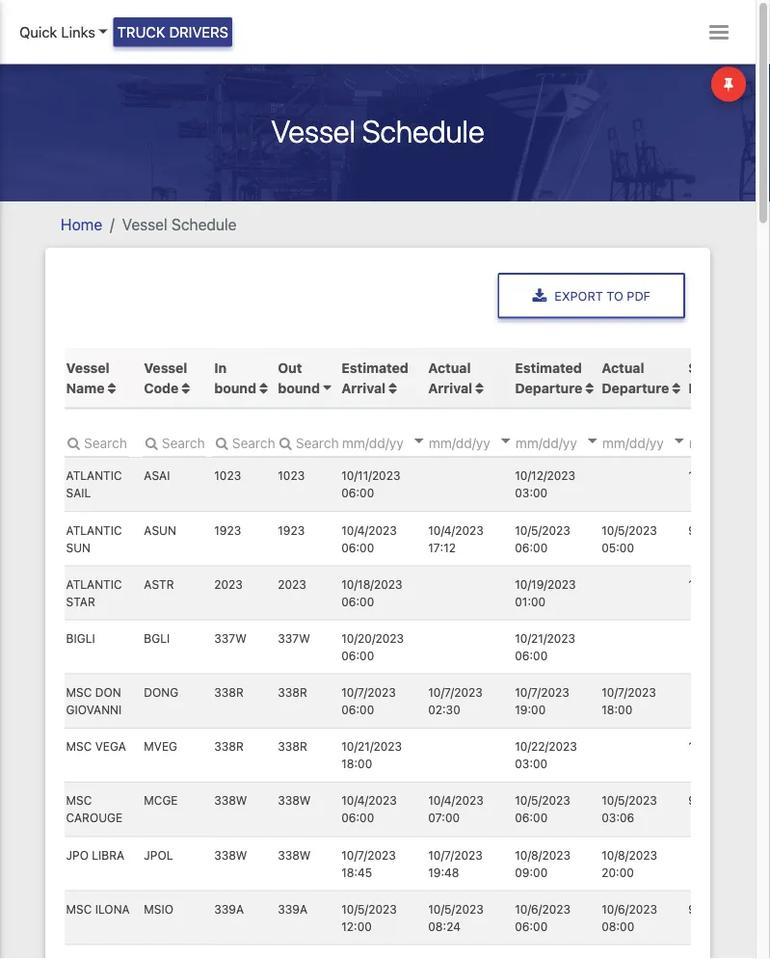Task type: describe. For each thing, give the bounding box(es) containing it.
08:24
[[428, 919, 461, 933]]

2 339a from the left
[[278, 902, 308, 916]]

msc for msc carouge
[[66, 794, 92, 807]]

17:12
[[428, 540, 456, 554]]

10/12/2023 for 10/12/2023
[[689, 577, 749, 591]]

actual departure
[[602, 359, 669, 395]]

10/4/2023 down 10/11/2023 06:00
[[342, 523, 397, 536]]

export
[[555, 289, 603, 303]]

10/4/2023 up 07:00
[[428, 794, 484, 807]]

10/21/2023 for 06:00
[[515, 631, 576, 645]]

star
[[66, 594, 95, 608]]

10/20/2023 06:00
[[342, 631, 404, 662]]

departure for estimated
[[515, 379, 583, 395]]

20:00
[[602, 865, 634, 879]]

vessel name
[[66, 359, 110, 395]]

06:00 up 10/7/2023 18:45
[[342, 811, 374, 825]]

sail
[[66, 486, 91, 500]]

atlantic sail
[[66, 469, 122, 500]]

10/22/2023
[[515, 740, 577, 753]]

1 339a from the left
[[214, 902, 244, 916]]

atlantic for star
[[66, 577, 122, 591]]

arrival for estimated arrival
[[342, 379, 386, 395]]

in bound
[[214, 359, 260, 395]]

10/4/2023 06:00 for 17:12
[[342, 523, 397, 554]]

ilona
[[95, 902, 130, 916]]

19:48
[[428, 865, 459, 879]]

10/19/2023 01:00
[[515, 577, 576, 608]]

msc vega
[[66, 740, 126, 753]]

don
[[95, 685, 121, 699]]

10/5/2023 12:00
[[342, 902, 397, 933]]

bound for out
[[278, 379, 320, 395]]

338r left 10/21/2023 18:00
[[278, 740, 307, 753]]

08:00
[[602, 919, 635, 933]]

3 mm/dd/yy field from the left
[[514, 428, 629, 457]]

msio
[[144, 902, 173, 916]]

10/8/2023 09:00
[[515, 848, 571, 879]]

mcge
[[144, 794, 178, 807]]

10/7/2023 19:48
[[428, 848, 483, 879]]

drivers
[[169, 24, 229, 40]]

10/5/2023 up the 9/28/2023
[[689, 469, 744, 482]]

1 vertical spatial schedule
[[172, 216, 237, 234]]

1 337w from the left
[[214, 631, 247, 645]]

03:00 for 10/12/2023 03:00
[[515, 486, 548, 500]]

10/7/2023 02:30
[[428, 685, 483, 716]]

09:00
[[515, 865, 548, 879]]

10/5/2023 up 12:00
[[342, 902, 397, 916]]

actual for actual departure
[[602, 359, 645, 375]]

start
[[689, 359, 722, 375]]

19:00
[[515, 703, 546, 716]]

07:00
[[428, 811, 460, 825]]

estimated for departure
[[515, 359, 582, 375]]

10/21/2023 for 18:00
[[342, 740, 402, 753]]

10/22/2023 03:00
[[515, 740, 577, 770]]

06:00 inside the 10/18/2023 06:00
[[342, 594, 374, 608]]

bigli
[[66, 631, 95, 645]]

estimated arrival
[[342, 359, 409, 395]]

code
[[144, 379, 179, 395]]

18:00 for 10/21/2023 18:00
[[342, 757, 372, 770]]

10/11/2023 06:00
[[342, 469, 401, 500]]

jpol
[[144, 848, 173, 861]]

truck drivers
[[117, 24, 229, 40]]

export to pdf
[[555, 289, 651, 303]]

10/5/2023 05:00
[[602, 523, 657, 554]]

10/5/2023 down 10/22/2023 03:00
[[515, 794, 571, 807]]

10/12/2023 for 10/12/2023 03:00
[[515, 469, 576, 482]]

10/18/2023 06:00
[[342, 577, 403, 608]]

start rec dry
[[689, 359, 750, 395]]

10/7/2023 18:00
[[602, 685, 656, 716]]

1 horizontal spatial schedule
[[362, 113, 485, 150]]

10/7/2023 for 02:30
[[428, 685, 483, 699]]

06:00 up 10/8/2023 09:00
[[515, 811, 548, 825]]

338r left 10/7/2023 06:00
[[278, 685, 307, 699]]

10/7/2023 for 06:00
[[342, 685, 396, 699]]

10/7/2023 for 18:45
[[342, 848, 396, 861]]

10/5/2023 down "10/12/2023 03:00"
[[515, 523, 571, 536]]

1 1923 from the left
[[214, 523, 241, 536]]

dong
[[144, 685, 179, 699]]

10/6/2023 for 08:00
[[602, 902, 658, 916]]

truck drivers link
[[114, 17, 232, 47]]

quick
[[19, 24, 57, 40]]

mveg
[[144, 740, 177, 753]]

10/7/2023 for 19:48
[[428, 848, 483, 861]]

home
[[61, 216, 102, 234]]

out bound
[[278, 359, 324, 395]]

10/6/2023 08:00
[[602, 902, 658, 933]]

2 2023 from the left
[[278, 577, 307, 591]]

bgli
[[144, 631, 170, 645]]

home link
[[61, 216, 102, 234]]

10/4/2023 06:00 for 07:00
[[342, 794, 397, 825]]

carouge
[[66, 811, 123, 825]]

vessel code
[[144, 359, 187, 395]]

10/12/2023 03:00
[[515, 469, 576, 500]]

name
[[66, 379, 105, 395]]

libra
[[92, 848, 125, 861]]

10/8/2023 for 09:00
[[515, 848, 571, 861]]

10/18/2023
[[342, 577, 403, 591]]

10/21/2023 18:00
[[342, 740, 402, 770]]

0 horizontal spatial vessel schedule
[[122, 216, 237, 234]]

10/7/2023 06:00
[[342, 685, 396, 716]]

in
[[214, 359, 227, 375]]

open calendar image for 1st mm/dd/yy field
[[415, 438, 424, 443]]

03:00 for 10/22/2023 03:00
[[515, 757, 548, 770]]

4 mm/dd/yy field from the left
[[600, 428, 716, 457]]

jpo libra
[[66, 848, 125, 861]]

1 mm/dd/yy field from the left
[[340, 428, 456, 457]]

10/21/2023 06:00
[[515, 631, 576, 662]]



Task type: vqa. For each thing, say whether or not it's contained in the screenshot.
09:00
yes



Task type: locate. For each thing, give the bounding box(es) containing it.
10/7/2023 19:00
[[515, 685, 570, 716]]

asun
[[144, 523, 176, 536]]

2 03:00 from the top
[[515, 757, 548, 770]]

2 mm/dd/yy field from the left
[[427, 428, 543, 457]]

1 horizontal spatial arrival
[[428, 379, 473, 395]]

1 estimated from the left
[[342, 359, 409, 375]]

1 horizontal spatial estimated
[[515, 359, 582, 375]]

2 10/5/2023 06:00 from the top
[[515, 794, 571, 825]]

0 horizontal spatial open calendar image
[[501, 438, 511, 443]]

1 vertical spatial 03:00
[[515, 757, 548, 770]]

1023
[[214, 469, 241, 482], [278, 469, 305, 482]]

2 bound from the left
[[278, 379, 320, 395]]

atlantic up star
[[66, 577, 122, 591]]

2 msc from the top
[[66, 740, 92, 753]]

18:45
[[342, 865, 372, 879]]

1023 left 10/11/2023
[[278, 469, 305, 482]]

10/6/2023 for 06:00
[[515, 902, 571, 916]]

10/8/2023 up the 20:00
[[602, 848, 658, 861]]

1 vertical spatial 10/5/2023 06:00
[[515, 794, 571, 825]]

1 horizontal spatial 10/21/2023
[[515, 631, 576, 645]]

10/7/2023 right 10/7/2023 19:00
[[602, 685, 656, 699]]

None field
[[65, 428, 128, 457], [142, 428, 206, 457], [213, 428, 276, 457], [276, 428, 340, 457], [65, 428, 128, 457], [142, 428, 206, 457], [213, 428, 276, 457], [276, 428, 340, 457]]

actual arrival
[[428, 359, 473, 395]]

2 1023 from the left
[[278, 469, 305, 482]]

18:00 down 10/7/2023 06:00
[[342, 757, 372, 770]]

1 2023 from the left
[[214, 577, 243, 591]]

03:00 down 10/22/2023
[[515, 757, 548, 770]]

2 atlantic from the top
[[66, 523, 122, 536]]

actual down to
[[602, 359, 645, 375]]

10/8/2023
[[515, 848, 571, 861], [602, 848, 658, 861]]

truck
[[117, 24, 165, 40]]

02:30
[[428, 703, 461, 716]]

estimated down download icon
[[515, 359, 582, 375]]

quick links
[[19, 24, 95, 40]]

1 vertical spatial 18:00
[[342, 757, 372, 770]]

bound down out
[[278, 379, 320, 395]]

1 10/8/2023 from the left
[[515, 848, 571, 861]]

9/28/2023
[[689, 523, 746, 536]]

1 horizontal spatial bound
[[278, 379, 320, 395]]

0 vertical spatial schedule
[[362, 113, 485, 150]]

338r
[[214, 685, 244, 699], [278, 685, 307, 699], [214, 740, 244, 753], [278, 740, 307, 753]]

06:00 inside 10/6/2023 06:00
[[515, 919, 548, 933]]

0 horizontal spatial 10/8/2023
[[515, 848, 571, 861]]

0 horizontal spatial 1923
[[214, 523, 241, 536]]

mm/dd/yy field
[[340, 428, 456, 457], [427, 428, 543, 457], [514, 428, 629, 457], [600, 428, 716, 457], [687, 428, 770, 457]]

06:00 down 10/18/2023
[[342, 594, 374, 608]]

mm/dd/yy field down the actual departure
[[600, 428, 716, 457]]

estimated inside the estimated departure
[[515, 359, 582, 375]]

06:00 down 10/11/2023
[[342, 486, 374, 500]]

10/6/2023 up 08:00
[[602, 902, 658, 916]]

msc for msc don giovanni
[[66, 685, 92, 699]]

0 horizontal spatial 337w
[[214, 631, 247, 645]]

mm/dd/yy field up "10/12/2023 03:00"
[[514, 428, 629, 457]]

10/8/2023 20:00
[[602, 848, 658, 879]]

10/7/2023 down 10/20/2023 06:00
[[342, 685, 396, 699]]

msc ilona
[[66, 902, 130, 916]]

departure for actual
[[602, 379, 669, 395]]

0 horizontal spatial schedule
[[172, 216, 237, 234]]

msc for msc vega
[[66, 740, 92, 753]]

1 msc from the top
[[66, 685, 92, 699]]

estimated departure
[[515, 359, 583, 395]]

1923
[[214, 523, 241, 536], [278, 523, 305, 536]]

1 horizontal spatial 18:00
[[602, 703, 633, 716]]

actual inside actual arrival
[[428, 359, 471, 375]]

0 horizontal spatial 10/21/2023
[[342, 740, 402, 753]]

339a
[[214, 902, 244, 916], [278, 902, 308, 916]]

0 horizontal spatial actual
[[428, 359, 471, 375]]

1 actual from the left
[[428, 359, 471, 375]]

06:00 inside 10/21/2023 06:00
[[515, 649, 548, 662]]

msc for msc ilona
[[66, 902, 92, 916]]

9/25/2023
[[689, 902, 746, 916]]

1 horizontal spatial 10/6/2023
[[602, 902, 658, 916]]

msc carouge
[[66, 794, 123, 825]]

out
[[278, 359, 302, 375]]

actual
[[428, 359, 471, 375], [602, 359, 645, 375]]

1 vertical spatial atlantic
[[66, 523, 122, 536]]

0 horizontal spatial 1023
[[214, 469, 241, 482]]

10/8/2023 for 20:00
[[602, 848, 658, 861]]

10/16/2023
[[689, 740, 750, 753]]

1 horizontal spatial 1023
[[278, 469, 305, 482]]

1 horizontal spatial 337w
[[278, 631, 310, 645]]

0 vertical spatial vessel schedule
[[271, 113, 485, 150]]

18:00 inside 10/7/2023 18:00
[[602, 703, 633, 716]]

10/7/2023 up 02:30
[[428, 685, 483, 699]]

1 open calendar image from the left
[[501, 438, 511, 443]]

dry
[[689, 379, 712, 395]]

sun
[[66, 540, 91, 554]]

pdf
[[627, 289, 651, 303]]

1 bound from the left
[[214, 379, 257, 395]]

atlantic up sun
[[66, 523, 122, 536]]

actual for actual arrival
[[428, 359, 471, 375]]

2 1923 from the left
[[278, 523, 305, 536]]

18:00 for 10/7/2023 18:00
[[602, 703, 633, 716]]

1 1023 from the left
[[214, 469, 241, 482]]

06:00 up 10/18/2023
[[342, 540, 374, 554]]

bound inside in bound
[[214, 379, 257, 395]]

3 msc from the top
[[66, 794, 92, 807]]

msc inside msc carouge
[[66, 794, 92, 807]]

msc up giovanni
[[66, 685, 92, 699]]

msc don giovanni
[[66, 685, 122, 716]]

mm/dd/yy field up 10/11/2023
[[340, 428, 456, 457]]

10/4/2023 down 10/21/2023 18:00
[[342, 794, 397, 807]]

msc inside msc don giovanni
[[66, 685, 92, 699]]

06:00 inside 10/7/2023 06:00
[[342, 703, 374, 716]]

06:00 up 10/21/2023 18:00
[[342, 703, 374, 716]]

10/8/2023 up 09:00
[[515, 848, 571, 861]]

1 horizontal spatial 10/12/2023
[[689, 577, 749, 591]]

10/5/2023 up "05:00"
[[602, 523, 657, 536]]

arrival
[[342, 379, 386, 395], [428, 379, 473, 395]]

10/5/2023 03:06
[[602, 794, 657, 825]]

337w right bgli
[[214, 631, 247, 645]]

10/21/2023 down the 01:00
[[515, 631, 576, 645]]

18:00 right 10/7/2023 19:00
[[602, 703, 633, 716]]

1 10/5/2023 06:00 from the top
[[515, 523, 571, 554]]

10/20/2023
[[342, 631, 404, 645]]

1 horizontal spatial 339a
[[278, 902, 308, 916]]

open calendar image
[[415, 438, 424, 443], [588, 438, 598, 443]]

337w left 10/20/2023
[[278, 631, 310, 645]]

10/19/2023
[[515, 577, 576, 591]]

0 horizontal spatial arrival
[[342, 379, 386, 395]]

10/6/2023 down 09:00
[[515, 902, 571, 916]]

0 horizontal spatial estimated
[[342, 359, 409, 375]]

10/5/2023 up 08:24
[[428, 902, 484, 916]]

10/11/2023
[[342, 469, 401, 482]]

06:00 inside 10/20/2023 06:00
[[342, 649, 374, 662]]

download image
[[533, 289, 547, 304]]

open calendar image for fourth mm/dd/yy field from the right
[[501, 438, 511, 443]]

to
[[607, 289, 624, 303]]

10/5/2023 up 03:06
[[602, 794, 657, 807]]

atlantic sun
[[66, 523, 122, 554]]

03:00
[[515, 486, 548, 500], [515, 757, 548, 770]]

06:00 up 10/7/2023 19:00
[[515, 649, 548, 662]]

9/27/2023
[[689, 794, 745, 807]]

estimated right out bound
[[342, 359, 409, 375]]

10/5/2023 06:00 up 10/19/2023
[[515, 523, 571, 554]]

atlantic
[[66, 469, 122, 482], [66, 523, 122, 536], [66, 577, 122, 591]]

0 horizontal spatial bound
[[214, 379, 257, 395]]

1 horizontal spatial actual
[[602, 359, 645, 375]]

2023
[[214, 577, 243, 591], [278, 577, 307, 591]]

estimated
[[342, 359, 409, 375], [515, 359, 582, 375]]

1 vertical spatial 10/21/2023
[[342, 740, 402, 753]]

05:00
[[602, 540, 634, 554]]

10/4/2023 06:00
[[342, 523, 397, 554], [342, 794, 397, 825]]

vessel schedule
[[271, 113, 485, 150], [122, 216, 237, 234]]

0 horizontal spatial 339a
[[214, 902, 244, 916]]

2 open calendar image from the left
[[675, 438, 685, 443]]

0 vertical spatial 10/21/2023
[[515, 631, 576, 645]]

0 vertical spatial 03:00
[[515, 486, 548, 500]]

10/6/2023 06:00
[[515, 902, 571, 933]]

06:00 up 10/19/2023
[[515, 540, 548, 554]]

0 vertical spatial 18:00
[[602, 703, 633, 716]]

1 atlantic from the top
[[66, 469, 122, 482]]

giovanni
[[66, 703, 122, 716]]

06:00 inside 10/11/2023 06:00
[[342, 486, 374, 500]]

10/7/2023 for 19:00
[[515, 685, 570, 699]]

msc left ilona
[[66, 902, 92, 916]]

0 vertical spatial 10/12/2023
[[515, 469, 576, 482]]

10/5/2023
[[689, 469, 744, 482], [515, 523, 571, 536], [602, 523, 657, 536], [515, 794, 571, 807], [602, 794, 657, 807], [342, 902, 397, 916], [428, 902, 484, 916]]

0 horizontal spatial 2023
[[214, 577, 243, 591]]

2 actual from the left
[[602, 359, 645, 375]]

10/7/2023 up 19:00
[[515, 685, 570, 699]]

astr
[[144, 577, 174, 591]]

2 open calendar image from the left
[[588, 438, 598, 443]]

10/21/2023 down 10/7/2023 06:00
[[342, 740, 402, 753]]

10/4/2023 07:00
[[428, 794, 484, 825]]

10/5/2023 06:00 up 10/8/2023 09:00
[[515, 794, 571, 825]]

1 03:00 from the top
[[515, 486, 548, 500]]

asai
[[144, 469, 170, 482]]

2 vertical spatial atlantic
[[66, 577, 122, 591]]

1 vertical spatial 10/12/2023
[[689, 577, 749, 591]]

10/6/2023
[[515, 902, 571, 916], [602, 902, 658, 916]]

msc left vega
[[66, 740, 92, 753]]

339a left 10/5/2023 12:00
[[278, 902, 308, 916]]

2 departure from the left
[[602, 379, 669, 395]]

1023 right asai
[[214, 469, 241, 482]]

337w
[[214, 631, 247, 645], [278, 631, 310, 645]]

0 horizontal spatial departure
[[515, 379, 583, 395]]

mm/dd/yy field down dry
[[687, 428, 770, 457]]

18:00
[[602, 703, 633, 716], [342, 757, 372, 770]]

bound down in
[[214, 379, 257, 395]]

0 horizontal spatial 10/12/2023
[[515, 469, 576, 482]]

open calendar image for third mm/dd/yy field from right
[[588, 438, 598, 443]]

1 horizontal spatial 10/8/2023
[[602, 848, 658, 861]]

open calendar image for second mm/dd/yy field from right
[[675, 438, 685, 443]]

1 horizontal spatial open calendar image
[[588, 438, 598, 443]]

arrival right estimated arrival
[[428, 379, 473, 395]]

03:06
[[602, 811, 635, 825]]

bound inside out bound
[[278, 379, 320, 395]]

1 horizontal spatial departure
[[602, 379, 669, 395]]

arrival inside estimated arrival
[[342, 379, 386, 395]]

03:00 inside 10/22/2023 03:00
[[515, 757, 548, 770]]

atlantic star
[[66, 577, 122, 608]]

1 10/6/2023 from the left
[[515, 902, 571, 916]]

5 mm/dd/yy field from the left
[[687, 428, 770, 457]]

arrival for actual arrival
[[428, 379, 473, 395]]

10/5/2023 06:00 for 03:06
[[515, 794, 571, 825]]

export to pdf link
[[498, 273, 686, 319]]

mm/dd/yy field down actual arrival
[[427, 428, 543, 457]]

quick links link
[[19, 21, 108, 43]]

10/5/2023 08:24
[[428, 902, 484, 933]]

actual right estimated arrival
[[428, 359, 471, 375]]

bound
[[214, 379, 257, 395], [278, 379, 320, 395]]

2 estimated from the left
[[515, 359, 582, 375]]

2 arrival from the left
[[428, 379, 473, 395]]

atlantic up sail
[[66, 469, 122, 482]]

1 horizontal spatial open calendar image
[[675, 438, 685, 443]]

2 10/4/2023 06:00 from the top
[[342, 794, 397, 825]]

10/21/2023
[[515, 631, 576, 645], [342, 740, 402, 753]]

2 337w from the left
[[278, 631, 310, 645]]

0 horizontal spatial 18:00
[[342, 757, 372, 770]]

1 open calendar image from the left
[[415, 438, 424, 443]]

2023 right astr
[[214, 577, 243, 591]]

estimated for arrival
[[342, 359, 409, 375]]

10/7/2023 for 18:00
[[602, 685, 656, 699]]

schedule
[[362, 113, 485, 150], [172, 216, 237, 234]]

atlantic for sail
[[66, 469, 122, 482]]

arrival right out bound
[[342, 379, 386, 395]]

msc up carouge
[[66, 794, 92, 807]]

0 horizontal spatial open calendar image
[[415, 438, 424, 443]]

0 vertical spatial 10/5/2023 06:00
[[515, 523, 571, 554]]

01:00
[[515, 594, 546, 608]]

03:00 inside "10/12/2023 03:00"
[[515, 486, 548, 500]]

1 10/4/2023 06:00 from the top
[[342, 523, 397, 554]]

12:00
[[342, 919, 372, 933]]

10/4/2023 06:00 up 10/18/2023
[[342, 523, 397, 554]]

atlantic for sun
[[66, 523, 122, 536]]

10/7/2023 up 19:48
[[428, 848, 483, 861]]

3 atlantic from the top
[[66, 577, 122, 591]]

338r right mveg
[[214, 740, 244, 753]]

10/7/2023 18:45
[[342, 848, 396, 879]]

10/7/2023 up 18:45
[[342, 848, 396, 861]]

jpo
[[66, 848, 89, 861]]

0 horizontal spatial 10/6/2023
[[515, 902, 571, 916]]

rec
[[726, 359, 750, 375]]

10/12/2023
[[515, 469, 576, 482], [689, 577, 749, 591]]

1 horizontal spatial 2023
[[278, 577, 307, 591]]

vega
[[95, 740, 126, 753]]

1 vertical spatial vessel schedule
[[122, 216, 237, 234]]

06:00 down 10/20/2023
[[342, 649, 374, 662]]

1 horizontal spatial 1923
[[278, 523, 305, 536]]

338r right dong
[[214, 685, 244, 699]]

06:00 down 09:00
[[515, 919, 548, 933]]

10/5/2023 06:00 for 05:00
[[515, 523, 571, 554]]

2023 left 10/18/2023
[[278, 577, 307, 591]]

links
[[61, 24, 95, 40]]

departure left dry
[[602, 379, 669, 395]]

10/4/2023 06:00 up 10/7/2023 18:45
[[342, 794, 397, 825]]

departure left the actual departure
[[515, 379, 583, 395]]

4 msc from the top
[[66, 902, 92, 916]]

2 10/8/2023 from the left
[[602, 848, 658, 861]]

bound for in
[[214, 379, 257, 395]]

1 horizontal spatial vessel schedule
[[271, 113, 485, 150]]

1 departure from the left
[[515, 379, 583, 395]]

10/4/2023 up '17:12'
[[428, 523, 484, 536]]

2 10/6/2023 from the left
[[602, 902, 658, 916]]

18:00 inside 10/21/2023 18:00
[[342, 757, 372, 770]]

0 vertical spatial atlantic
[[66, 469, 122, 482]]

339a right msio
[[214, 902, 244, 916]]

open calendar image
[[501, 438, 511, 443], [675, 438, 685, 443]]

1 vertical spatial 10/4/2023 06:00
[[342, 794, 397, 825]]

03:00 up 10/19/2023
[[515, 486, 548, 500]]

1 arrival from the left
[[342, 379, 386, 395]]

actual inside the actual departure
[[602, 359, 645, 375]]

0 vertical spatial 10/4/2023 06:00
[[342, 523, 397, 554]]



